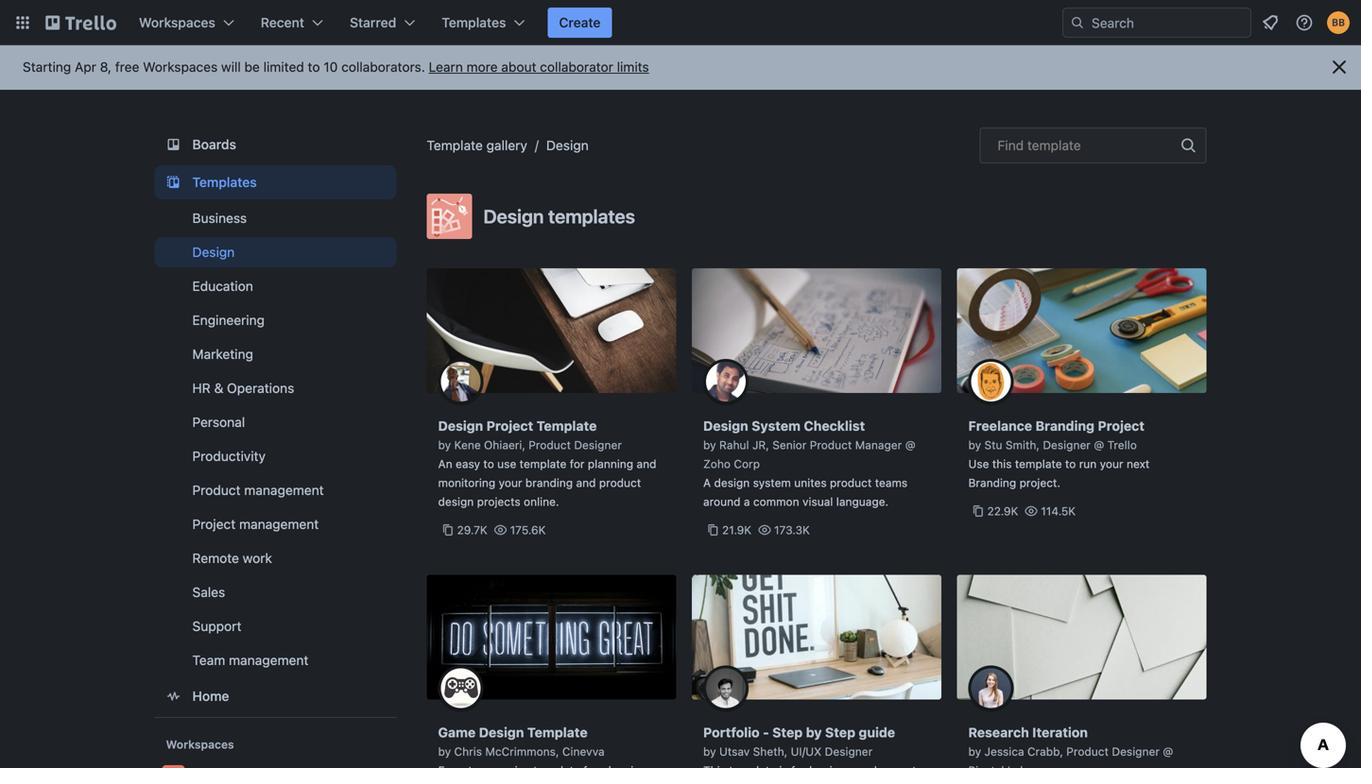 Task type: vqa. For each thing, say whether or not it's contained in the screenshot.
'ENGINEERING' link
yes



Task type: describe. For each thing, give the bounding box(es) containing it.
stu smith, designer @ trello image
[[969, 359, 1014, 405]]

learn
[[429, 59, 463, 75]]

design templates
[[484, 205, 636, 227]]

templates inside templates dropdown button
[[442, 15, 506, 30]]

designer inside design project template by kene ohiaeri, product designer an easy to use template for planning and monitoring your branding and product design projects online.
[[574, 439, 622, 452]]

by for rahul
[[704, 439, 717, 452]]

templates
[[549, 205, 636, 227]]

templates button
[[431, 8, 537, 38]]

22.9k
[[988, 505, 1019, 518]]

monitoring
[[438, 477, 496, 490]]

rahul
[[720, 439, 750, 452]]

research iteration by jessica crabb, product designer @ pivotal labs
[[969, 725, 1174, 769]]

recent button
[[250, 8, 335, 38]]

management for project management
[[239, 517, 319, 532]]

smith,
[[1006, 439, 1040, 452]]

@ inside design system checklist by rahul jr, senior product manager @ zoho corp a design system unites product teams around a common visual language.
[[906, 439, 916, 452]]

design inside design project template by kene ohiaeri, product designer an easy to use template for planning and monitoring your branding and product design projects online.
[[438, 419, 484, 434]]

for
[[570, 458, 585, 471]]

designer inside the portfolio - step by step guide by utsav sheth, ui/ux designer
[[825, 746, 873, 759]]

easy
[[456, 458, 481, 471]]

marketing link
[[155, 340, 397, 370]]

use
[[498, 458, 517, 471]]

chris
[[454, 746, 482, 759]]

freelance branding project by stu smith, designer @ trello use this template to run your next branding project.
[[969, 419, 1150, 490]]

hr & operations link
[[155, 374, 397, 404]]

find
[[998, 138, 1024, 153]]

starting
[[23, 59, 71, 75]]

learn more about collaborator limits link
[[429, 59, 649, 75]]

1 vertical spatial design link
[[155, 237, 397, 268]]

language.
[[837, 496, 889, 509]]

portfolio
[[704, 725, 760, 741]]

cinevva
[[563, 746, 605, 759]]

business link
[[155, 203, 397, 234]]

@ for freelance
[[1095, 439, 1105, 452]]

home image
[[162, 686, 185, 708]]

next
[[1127, 458, 1150, 471]]

template inside find template 'field'
[[1028, 138, 1082, 153]]

template gallery link
[[427, 138, 528, 153]]

&
[[214, 381, 224, 396]]

bob builder (bobbuilder40) image
[[1328, 11, 1351, 34]]

114.5k
[[1042, 505, 1077, 518]]

designer inside "freelance branding project by stu smith, designer @ trello use this template to run your next branding project."
[[1044, 439, 1091, 452]]

jr,
[[753, 439, 770, 452]]

projects
[[477, 496, 521, 509]]

back to home image
[[45, 8, 116, 38]]

design system checklist by rahul jr, senior product manager @ zoho corp a design system unites product teams around a common visual language.
[[704, 419, 916, 509]]

around
[[704, 496, 741, 509]]

trello
[[1108, 439, 1138, 452]]

personal
[[192, 415, 245, 430]]

0 vertical spatial template
[[427, 138, 483, 153]]

collaborators.
[[342, 59, 425, 75]]

unites
[[795, 477, 827, 490]]

0 vertical spatial and
[[637, 458, 657, 471]]

primary element
[[0, 0, 1362, 45]]

zoho
[[704, 458, 731, 471]]

to inside design project template by kene ohiaeri, product designer an easy to use template for planning and monitoring your branding and product design projects online.
[[484, 458, 494, 471]]

your inside "freelance branding project by stu smith, designer @ trello use this template to run your next branding project."
[[1101, 458, 1124, 471]]

2 vertical spatial workspaces
[[166, 739, 234, 752]]

product management
[[192, 483, 324, 498]]

labs
[[1008, 765, 1034, 769]]

kene
[[454, 439, 481, 452]]

personal link
[[155, 408, 397, 438]]

board image
[[162, 133, 185, 156]]

0 horizontal spatial project
[[192, 517, 236, 532]]

2 step from the left
[[826, 725, 856, 741]]

sheth,
[[753, 746, 788, 759]]

1 horizontal spatial branding
[[1036, 419, 1095, 434]]

gallery
[[487, 138, 528, 153]]

hr & operations
[[192, 381, 294, 396]]

template for project
[[537, 419, 597, 434]]

1 vertical spatial workspaces
[[143, 59, 218, 75]]

template inside "freelance branding project by stu smith, designer @ trello use this template to run your next branding project."
[[1016, 458, 1063, 471]]

research
[[969, 725, 1030, 741]]

product down productivity
[[192, 483, 241, 498]]

education link
[[155, 271, 397, 302]]

this
[[993, 458, 1013, 471]]

online.
[[524, 496, 559, 509]]

boards
[[192, 137, 236, 152]]

limits
[[617, 59, 649, 75]]

by left utsav
[[704, 746, 717, 759]]

jessica
[[985, 746, 1025, 759]]

21.9k
[[723, 524, 752, 537]]

remote work
[[192, 551, 272, 567]]

design inside "link"
[[192, 244, 235, 260]]

@ for research
[[1164, 746, 1174, 759]]

starred button
[[339, 8, 427, 38]]

1 vertical spatial branding
[[969, 477, 1017, 490]]

senior
[[773, 439, 807, 452]]

freelance
[[969, 419, 1033, 434]]

management for team management
[[229, 653, 309, 669]]

productivity link
[[155, 442, 397, 472]]

marketing
[[192, 347, 253, 362]]

project inside design project template by kene ohiaeri, product designer an easy to use template for planning and monitoring your branding and product design projects online.
[[487, 419, 534, 434]]

designer inside "research iteration by jessica crabb, product designer @ pivotal labs"
[[1113, 746, 1160, 759]]

be
[[245, 59, 260, 75]]

Search field
[[1086, 9, 1251, 37]]

run
[[1080, 458, 1097, 471]]

find template
[[998, 138, 1082, 153]]

Find template field
[[980, 128, 1207, 164]]

collaborator
[[540, 59, 614, 75]]

boards link
[[155, 128, 397, 162]]

10
[[324, 59, 338, 75]]

design project template by kene ohiaeri, product designer an easy to use template for planning and monitoring your branding and product design projects online.
[[438, 419, 657, 509]]

branding
[[526, 477, 573, 490]]

by for stu
[[969, 439, 982, 452]]

workspaces inside dropdown button
[[139, 15, 216, 30]]

design right gallery
[[547, 138, 589, 153]]

to inside "freelance branding project by stu smith, designer @ trello use this template to run your next branding project."
[[1066, 458, 1077, 471]]

more
[[467, 59, 498, 75]]

sales
[[192, 585, 225, 601]]

templates inside templates link
[[192, 175, 257, 190]]



Task type: locate. For each thing, give the bounding box(es) containing it.
and right planning
[[637, 458, 657, 471]]

2 vertical spatial template
[[528, 725, 588, 741]]

product down iteration
[[1067, 746, 1109, 759]]

templates up more
[[442, 15, 506, 30]]

to left use
[[484, 458, 494, 471]]

branding up run
[[1036, 419, 1095, 434]]

product inside design project template by kene ohiaeri, product designer an easy to use template for planning and monitoring your branding and product design projects online.
[[600, 477, 641, 490]]

product inside design system checklist by rahul jr, senior product manager @ zoho corp a design system unites product teams around a common visual language.
[[810, 439, 853, 452]]

0 horizontal spatial design link
[[155, 237, 397, 268]]

1 horizontal spatial @
[[1095, 439, 1105, 452]]

product inside design system checklist by rahul jr, senior product manager @ zoho corp a design system unites product teams around a common visual language.
[[830, 477, 872, 490]]

workspaces down home
[[166, 739, 234, 752]]

team management link
[[155, 646, 397, 676]]

project up ohiaeri,
[[487, 419, 534, 434]]

design down monitoring
[[438, 496, 474, 509]]

operations
[[227, 381, 294, 396]]

0 vertical spatial templates
[[442, 15, 506, 30]]

by inside "research iteration by jessica crabb, product designer @ pivotal labs"
[[969, 746, 982, 759]]

remote
[[192, 551, 239, 567]]

design
[[547, 138, 589, 153], [484, 205, 544, 227], [192, 244, 235, 260], [438, 419, 484, 434], [704, 419, 749, 434], [479, 725, 524, 741]]

design link right gallery
[[547, 138, 589, 153]]

design inside design system checklist by rahul jr, senior product manager @ zoho corp a design system unites product teams around a common visual language.
[[715, 477, 750, 490]]

teams
[[876, 477, 908, 490]]

template gallery
[[427, 138, 528, 153]]

template inside design project template by kene ohiaeri, product designer an easy to use template for planning and monitoring your branding and product design projects online.
[[537, 419, 597, 434]]

design up kene
[[438, 419, 484, 434]]

recent
[[261, 15, 305, 30]]

project management
[[192, 517, 319, 532]]

template
[[1028, 138, 1082, 153], [520, 458, 567, 471], [1016, 458, 1063, 471]]

engineering link
[[155, 305, 397, 336]]

by up an
[[438, 439, 451, 452]]

limited
[[264, 59, 304, 75]]

1 horizontal spatial design
[[715, 477, 750, 490]]

planning
[[588, 458, 634, 471]]

by for chris
[[438, 746, 451, 759]]

product management link
[[155, 476, 397, 506]]

iteration
[[1033, 725, 1089, 741]]

portfolio - step by step guide by utsav sheth, ui/ux designer
[[704, 725, 896, 759]]

0 horizontal spatial design
[[438, 496, 474, 509]]

management down productivity link
[[244, 483, 324, 498]]

step right - on the bottom right of the page
[[773, 725, 803, 741]]

@
[[906, 439, 916, 452], [1095, 439, 1105, 452], [1164, 746, 1174, 759]]

to left 10
[[308, 59, 320, 75]]

1 horizontal spatial your
[[1101, 458, 1124, 471]]

by left stu
[[969, 439, 982, 452]]

0 vertical spatial your
[[1101, 458, 1124, 471]]

0 horizontal spatial to
[[308, 59, 320, 75]]

design down business
[[192, 244, 235, 260]]

@ inside "research iteration by jessica crabb, product designer @ pivotal labs"
[[1164, 746, 1174, 759]]

0 notifications image
[[1260, 11, 1283, 34]]

design inside design system checklist by rahul jr, senior product manager @ zoho corp a design system unites product teams around a common visual language.
[[704, 419, 749, 434]]

management
[[244, 483, 324, 498], [239, 517, 319, 532], [229, 653, 309, 669]]

remote work link
[[155, 544, 397, 574]]

1 vertical spatial templates
[[192, 175, 257, 190]]

template up project.
[[1016, 458, 1063, 471]]

template
[[427, 138, 483, 153], [537, 419, 597, 434], [528, 725, 588, 741]]

starting apr 8, free workspaces will be limited to 10 collaborators. learn more about collaborator limits
[[23, 59, 649, 75]]

an
[[438, 458, 453, 471]]

by down game
[[438, 746, 451, 759]]

template up cinevva
[[528, 725, 588, 741]]

workspaces up free on the left top of the page
[[139, 15, 216, 30]]

system
[[752, 419, 801, 434]]

checklist
[[804, 419, 866, 434]]

0 vertical spatial design link
[[547, 138, 589, 153]]

corp
[[734, 458, 760, 471]]

0 horizontal spatial branding
[[969, 477, 1017, 490]]

designer right crabb,
[[1113, 746, 1160, 759]]

designer
[[574, 439, 622, 452], [1044, 439, 1091, 452], [825, 746, 873, 759], [1113, 746, 1160, 759]]

engineering
[[192, 313, 265, 328]]

your down the trello
[[1101, 458, 1124, 471]]

by inside design system checklist by rahul jr, senior product manager @ zoho corp a design system unites product teams around a common visual language.
[[704, 439, 717, 452]]

@ inside "freelance branding project by stu smith, designer @ trello use this template to run your next branding project."
[[1095, 439, 1105, 452]]

hr
[[192, 381, 211, 396]]

0 horizontal spatial templates
[[192, 175, 257, 190]]

0 horizontal spatial your
[[499, 477, 523, 490]]

will
[[221, 59, 241, 75]]

by inside design project template by kene ohiaeri, product designer an easy to use template for planning and monitoring your branding and product design projects online.
[[438, 439, 451, 452]]

templates up business
[[192, 175, 257, 190]]

step left guide
[[826, 725, 856, 741]]

175.6k
[[510, 524, 546, 537]]

support
[[192, 619, 242, 635]]

2 horizontal spatial to
[[1066, 458, 1077, 471]]

template inside game design template by chris mccrimmons, cinevva
[[528, 725, 588, 741]]

1 step from the left
[[773, 725, 803, 741]]

by inside game design template by chris mccrimmons, cinevva
[[438, 746, 451, 759]]

common
[[754, 496, 800, 509]]

0 horizontal spatial @
[[906, 439, 916, 452]]

design
[[715, 477, 750, 490], [438, 496, 474, 509]]

use
[[969, 458, 990, 471]]

manager
[[856, 439, 903, 452]]

product
[[600, 477, 641, 490], [830, 477, 872, 490]]

search image
[[1071, 15, 1086, 30]]

designer up run
[[1044, 439, 1091, 452]]

design up the around
[[715, 477, 750, 490]]

management down product management link
[[239, 517, 319, 532]]

project inside "freelance branding project by stu smith, designer @ trello use this template to run your next branding project."
[[1099, 419, 1145, 434]]

crabb,
[[1028, 746, 1064, 759]]

to
[[308, 59, 320, 75], [484, 458, 494, 471], [1066, 458, 1077, 471]]

template inside design project template by kene ohiaeri, product designer an easy to use template for planning and monitoring your branding and product design projects online.
[[520, 458, 567, 471]]

by for step
[[806, 725, 822, 741]]

a
[[704, 477, 711, 490]]

1 horizontal spatial step
[[826, 725, 856, 741]]

create
[[559, 15, 601, 30]]

templates
[[442, 15, 506, 30], [192, 175, 257, 190]]

0 horizontal spatial step
[[773, 725, 803, 741]]

2 vertical spatial management
[[229, 653, 309, 669]]

kene ohiaeri, product designer image
[[438, 359, 484, 405]]

home link
[[155, 680, 397, 714]]

template left gallery
[[427, 138, 483, 153]]

open information menu image
[[1296, 13, 1315, 32]]

product
[[529, 439, 571, 452], [810, 439, 853, 452], [192, 483, 241, 498], [1067, 746, 1109, 759]]

management down support link
[[229, 653, 309, 669]]

by inside "freelance branding project by stu smith, designer @ trello use this template to run your next branding project."
[[969, 439, 982, 452]]

2 horizontal spatial project
[[1099, 419, 1145, 434]]

step
[[773, 725, 803, 741], [826, 725, 856, 741]]

design icon image
[[427, 194, 472, 239]]

project up remote
[[192, 517, 236, 532]]

by up the zoho
[[704, 439, 717, 452]]

0 vertical spatial workspaces
[[139, 15, 216, 30]]

template board image
[[162, 171, 185, 194]]

29.7k
[[457, 524, 488, 537]]

template up for
[[537, 419, 597, 434]]

about
[[502, 59, 537, 75]]

starred
[[350, 15, 397, 30]]

by up ui/ux
[[806, 725, 822, 741]]

stu
[[985, 439, 1003, 452]]

173.3k
[[775, 524, 810, 537]]

management for product management
[[244, 483, 324, 498]]

workspaces down 'workspaces' dropdown button
[[143, 59, 218, 75]]

ohiaeri,
[[484, 439, 526, 452]]

designer up planning
[[574, 439, 622, 452]]

product inside "research iteration by jessica crabb, product designer @ pivotal labs"
[[1067, 746, 1109, 759]]

design inside game design template by chris mccrimmons, cinevva
[[479, 725, 524, 741]]

your inside design project template by kene ohiaeri, product designer an easy to use template for planning and monitoring your branding and product design projects online.
[[499, 477, 523, 490]]

game design template by chris mccrimmons, cinevva
[[438, 725, 605, 759]]

product down checklist
[[810, 439, 853, 452]]

1 horizontal spatial product
[[830, 477, 872, 490]]

1 vertical spatial your
[[499, 477, 523, 490]]

product up language. at right bottom
[[830, 477, 872, 490]]

branding
[[1036, 419, 1095, 434], [969, 477, 1017, 490]]

create button
[[548, 8, 612, 38]]

1 horizontal spatial templates
[[442, 15, 506, 30]]

ui/ux
[[791, 746, 822, 759]]

team management
[[192, 653, 309, 669]]

template for design
[[528, 725, 588, 741]]

design inside design project template by kene ohiaeri, product designer an easy to use template for planning and monitoring your branding and product design projects online.
[[438, 496, 474, 509]]

1 vertical spatial design
[[438, 496, 474, 509]]

0 vertical spatial management
[[244, 483, 324, 498]]

design right design icon
[[484, 205, 544, 227]]

rahul jr, senior product manager @ zoho corp image
[[704, 359, 749, 405]]

system
[[753, 477, 792, 490]]

project up the trello
[[1099, 419, 1145, 434]]

1 horizontal spatial to
[[484, 458, 494, 471]]

product inside design project template by kene ohiaeri, product designer an easy to use template for planning and monitoring your branding and product design projects online.
[[529, 439, 571, 452]]

guide
[[859, 725, 896, 741]]

1 vertical spatial template
[[537, 419, 597, 434]]

to left run
[[1066, 458, 1077, 471]]

a
[[744, 496, 750, 509]]

1 product from the left
[[600, 477, 641, 490]]

and down for
[[576, 477, 596, 490]]

education
[[192, 279, 253, 294]]

project.
[[1020, 477, 1061, 490]]

1 horizontal spatial project
[[487, 419, 534, 434]]

1 horizontal spatial design link
[[547, 138, 589, 153]]

jessica crabb, product designer @ pivotal labs image
[[969, 666, 1014, 712]]

chris mccrimmons, cinevva image
[[438, 666, 484, 712]]

by up pivotal at the right
[[969, 746, 982, 759]]

product up for
[[529, 439, 571, 452]]

visual
[[803, 496, 834, 509]]

utsav sheth, ui/ux designer image
[[704, 666, 749, 712]]

support link
[[155, 612, 397, 642]]

pivotal
[[969, 765, 1005, 769]]

work
[[243, 551, 272, 567]]

apr
[[75, 59, 96, 75]]

designer down guide
[[825, 746, 873, 759]]

design up mccrimmons,
[[479, 725, 524, 741]]

by for kene
[[438, 439, 451, 452]]

template up branding
[[520, 458, 567, 471]]

1 horizontal spatial and
[[637, 458, 657, 471]]

your down use
[[499, 477, 523, 490]]

by
[[438, 439, 451, 452], [704, 439, 717, 452], [969, 439, 982, 452], [806, 725, 822, 741], [438, 746, 451, 759], [704, 746, 717, 759], [969, 746, 982, 759]]

1 vertical spatial management
[[239, 517, 319, 532]]

free
[[115, 59, 139, 75]]

branding down this
[[969, 477, 1017, 490]]

template right find
[[1028, 138, 1082, 153]]

1 vertical spatial and
[[576, 477, 596, 490]]

2 horizontal spatial @
[[1164, 746, 1174, 759]]

game
[[438, 725, 476, 741]]

design up rahul
[[704, 419, 749, 434]]

2 product from the left
[[830, 477, 872, 490]]

product down planning
[[600, 477, 641, 490]]

design link up "education" "link"
[[155, 237, 397, 268]]

0 horizontal spatial product
[[600, 477, 641, 490]]

0 horizontal spatial and
[[576, 477, 596, 490]]

0 vertical spatial design
[[715, 477, 750, 490]]

0 vertical spatial branding
[[1036, 419, 1095, 434]]



